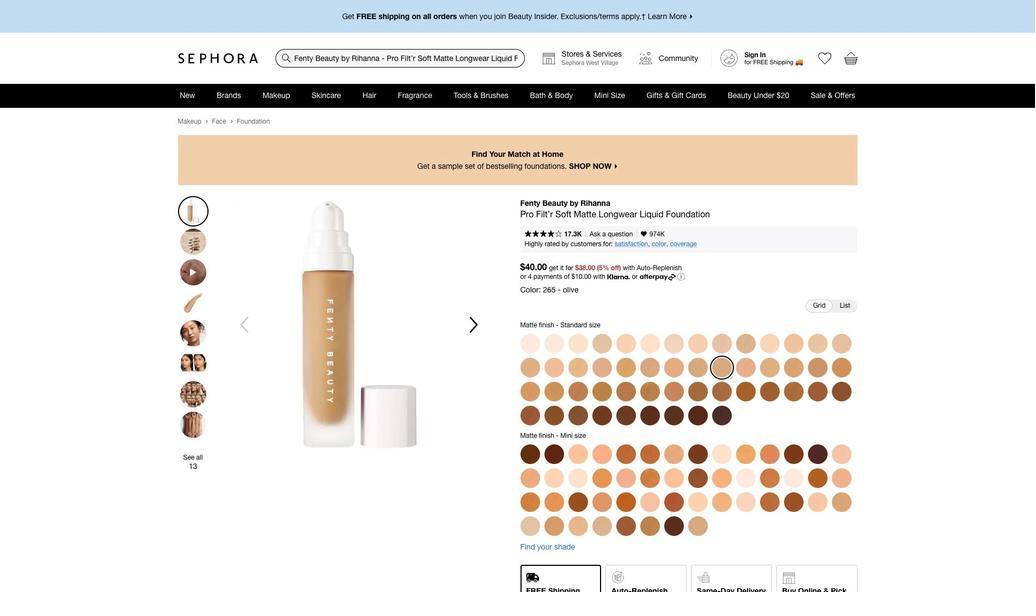 Task type: locate. For each thing, give the bounding box(es) containing it.
280 medium with warm neutral undertones image
[[593, 444, 612, 464]]

315 medium with warm neutral undertones image
[[545, 516, 564, 536]]

295 medium with warm neutral undertones image
[[832, 492, 852, 512]]

265 medium with olive undertones image
[[689, 516, 708, 536]]

440 deep with warm bronze undertones image
[[665, 492, 684, 512]]

300 medium with warm golden undertones image
[[593, 492, 612, 512]]

220 for light to medium skin with warm undertones image
[[545, 358, 564, 377]]

150 for light skin with neutral undertones image
[[665, 334, 684, 353]]

385 medium deep with neutral undertones image
[[617, 444, 636, 464]]

120 light with neutral undertones image
[[569, 468, 588, 488]]

100 for very fair skin with neutral undertones image
[[521, 334, 540, 353]]

310 medium with warm golden undertones image
[[545, 492, 564, 512]]

345 for tan skin with warm olive undertones image
[[593, 382, 612, 401]]

490 for very deep skin with neutral undertones image
[[665, 406, 684, 425]]

160 light with warm peach undertones image
[[689, 492, 708, 512]]

280 for medium to tan skin with neutral undertones image
[[737, 358, 756, 377]]

370 for tan skin with warm neutral undertones image
[[665, 382, 684, 401]]

345 medium deep with warm olive undertones image
[[521, 492, 540, 512]]

420 for tan to deep skin with warm undertones image
[[784, 382, 804, 401]]

385 for tan to deep skin with neutral undertones image
[[689, 382, 708, 401]]

225 light medium with neutral olive undertones image
[[569, 516, 588, 536]]

185 for light to medium skin with neutral undertones image
[[784, 334, 804, 353]]

330 medium with warm golden undertones image
[[593, 468, 612, 488]]

200 light medium with cool pink undertones image
[[641, 492, 660, 512]]

290 for medium to tan skin with warm olive undertones image
[[760, 358, 780, 377]]

360 for tan skin with neutral undertones image
[[641, 382, 660, 401]]

4 stars element
[[525, 231, 562, 239]]

330 for tan skin with warm undertones image
[[545, 382, 564, 401]]

470 for deep skin with cool neutral undertones image
[[593, 406, 612, 425]]

None field
[[275, 49, 525, 68]]

110 for very fair skin with cool pink undertones image
[[545, 334, 564, 353]]

445 for deep skin with warm olive undertones image
[[545, 406, 564, 425]]

295 warm neutral image
[[784, 358, 804, 377]]

485 deep with neutral undertones image
[[665, 516, 684, 536]]

240 light medium with warm golden undertones image
[[665, 444, 684, 464]]

425 warm olive image
[[808, 382, 828, 401]]

410 for tan to deep skin with warm golden undertones image
[[760, 382, 780, 401]]

140 light with warm yellow undertones image
[[713, 444, 732, 464]]

495 deep with warm bronze undertones image
[[545, 444, 564, 464]]

265 olive - selected image
[[713, 358, 732, 377]]

485 neutral image
[[641, 406, 660, 425]]

175 light with warm neutral undertones image
[[593, 516, 612, 536]]

445 deep with warm olive undertones image
[[569, 492, 588, 512]]

260 medium with neutral undertones image
[[521, 468, 540, 488]]

470 deep with warm golden undertones image
[[784, 444, 804, 464]]

315 warm neutral image
[[521, 382, 540, 401]]

150 light with neutral undertones image
[[737, 492, 756, 512]]

230 for medium skin with neutral undertones image
[[593, 358, 612, 377]]

240 for medium skin with warm yellow undertones image
[[641, 358, 660, 377]]

260 for medium skin with neutral undertones image
[[689, 358, 708, 377]]

335 medium with warm neutral undertones image
[[641, 516, 660, 536]]

120 for fair skin with neutral undertones image
[[569, 334, 588, 353]]

220 light medium with warm peach undertones image
[[665, 468, 684, 488]]

480 deep with warm golden undertones image
[[689, 444, 708, 464]]

170 light with cool pink undertones image
[[832, 444, 852, 464]]

None search field
[[275, 49, 525, 68]]



Task type: vqa. For each thing, say whether or not it's contained in the screenshot.
/ in the the Duo Wax: Brow & Lip Get custom brow-mapping and shaping with an upper-lip wax performed by a licensed Beauty Advisor. $30 / 30 min
no



Task type: describe. For each thing, give the bounding box(es) containing it.
170 for light skin with cool undertones image
[[713, 334, 732, 353]]

130 light with warm olive undertones image
[[545, 468, 564, 488]]

225 neutral olive image
[[569, 358, 588, 377]]

430 for deep skin with warm golden undertones image
[[832, 382, 852, 401]]

390 medium deep with warm yellow undertones image
[[760, 492, 780, 512]]

290 medium with warm olive undertones image
[[713, 492, 732, 512]]

495 for very deep skin with cool undertones image
[[689, 406, 708, 425]]

140 for light skin with warm yellow undertones image
[[641, 334, 660, 353]]

490 deep with neutral undertones image
[[521, 444, 540, 464]]

110 light with cool pink undertones image
[[737, 468, 756, 488]]

310 for medium to tan skin with warm yellow undertones image
[[832, 358, 852, 377]]

335 warm neutral image
[[569, 382, 588, 401]]

410 medium deep with warm golden undertones image
[[808, 468, 828, 488]]

160 for light skin with cool peach undertones image
[[689, 334, 708, 353]]

300 for medium to tan skin with warm undertones image
[[808, 358, 828, 377]]

230 light medium with neutral undertones image
[[617, 468, 636, 488]]

390 for tan to deep skin with warm yellow undertones image
[[713, 382, 732, 401]]

360 medium deep with neutral undertones image
[[641, 468, 660, 488]]

400 for tan to deep skin with very warm undertones image
[[737, 382, 756, 401]]

210 light medium with netural undertones image
[[832, 468, 852, 488]]

450 deep with neutral undertones image
[[689, 468, 708, 488]]

180 for light skin with warm undertones image
[[760, 334, 780, 353]]

480 for deep skin with cool undertones image
[[617, 406, 636, 425]]

200 for light to medium skin with cool undertones image
[[832, 334, 852, 353]]

klarna image
[[608, 274, 631, 279]]

Search search field
[[276, 50, 525, 67]]

video image
[[180, 259, 206, 286]]

400 medium deep with warm golden undertones image
[[617, 492, 636, 512]]

430 deep with warm golden undertones image
[[784, 492, 804, 512]]

250 light medium with warm peach undertones image
[[713, 468, 732, 488]]

350 medium deep with warm neutral undertones image
[[760, 468, 780, 488]]

235 for medium skin with warm undertones image
[[617, 358, 636, 377]]

425 medium deep with warm olive undertones image
[[617, 516, 636, 536]]

125 neutral image
[[593, 334, 612, 353]]

125 light with neutral undertones image
[[521, 516, 540, 536]]

440 for deep skin with warm undertones image
[[521, 406, 540, 425]]

450 for deep skin with neutral undertones image
[[569, 406, 588, 425]]

190 for light to medium skin with warm undertones image
[[808, 334, 828, 353]]

350 for tan skin with cool neutral undertones image
[[617, 382, 636, 401]]

420 medium deep with warm golden undertones image
[[641, 444, 660, 464]]

185 light medium with neutral undertones image
[[569, 444, 588, 464]]

210 for light to medium skin with warm neutral undertones image
[[521, 358, 540, 377]]

130 for fair skin with warm olive undertones image
[[617, 334, 636, 353]]

498 deep with neutral undertones image
[[808, 444, 828, 464]]

250 for medium skin with warm peach undertones image
[[665, 358, 684, 377]]

sephora homepage image
[[178, 53, 258, 64]]

190 light medium with warm yellow undertones image
[[808, 492, 828, 512]]

235 light medium with warm golden undertones image
[[737, 444, 756, 464]]

learn more image
[[678, 273, 686, 281]]

370 medium deep with warm golden undertones image
[[760, 444, 780, 464]]

100 light with neutral undertones image
[[784, 468, 804, 488]]

afterpay image
[[640, 274, 676, 281]]

175 warm neutral image
[[737, 334, 756, 353]]

498 for very rich, deep skin with neutral undertones image
[[713, 406, 732, 425]]

go to basket image
[[845, 52, 858, 65]]



